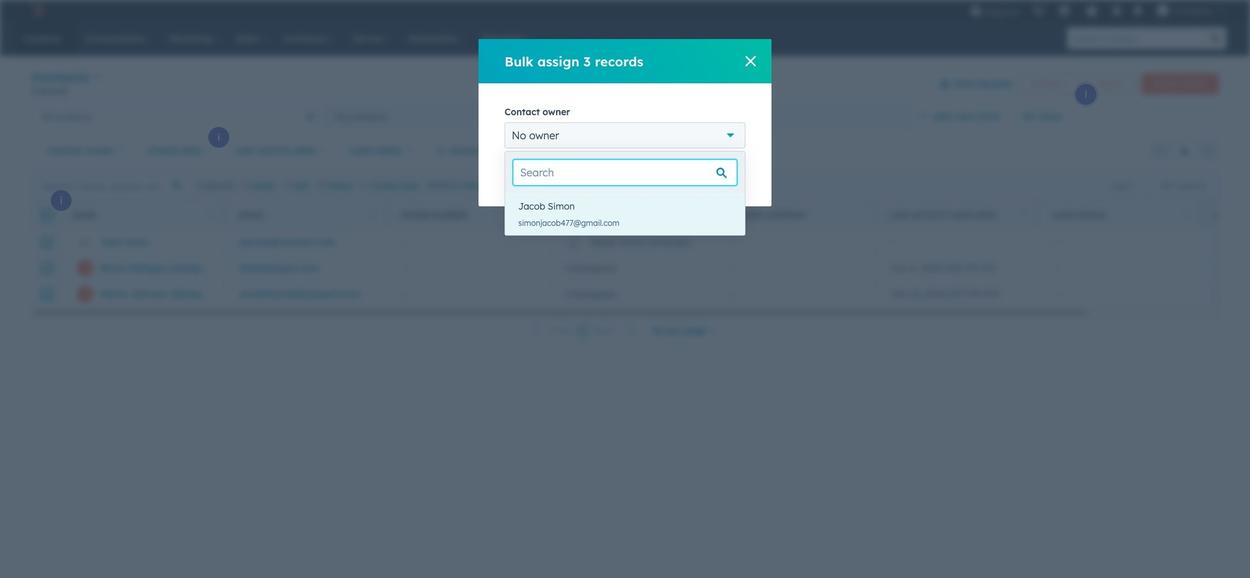 Task type: describe. For each thing, give the bounding box(es) containing it.
Search search field
[[513, 160, 738, 186]]

5 press to sort. element from the left
[[1185, 209, 1190, 221]]

jacob simon image
[[1158, 5, 1169, 16]]

4 press to sort. image from the left
[[1185, 209, 1190, 219]]

marketplaces image
[[1059, 6, 1071, 18]]

3 press to sort. image from the left
[[1022, 209, 1027, 219]]

press to sort. image
[[208, 209, 212, 219]]

Search name, phone, email addresses, or company search field
[[35, 174, 193, 198]]

2 press to sort. image from the left
[[533, 209, 538, 219]]

pagination navigation
[[526, 322, 644, 340]]



Task type: vqa. For each thing, say whether or not it's contained in the screenshot.
pagination navigation
yes



Task type: locate. For each thing, give the bounding box(es) containing it.
menu
[[964, 0, 1235, 21]]

2 press to sort. element from the left
[[370, 209, 375, 221]]

1 press to sort. image from the left
[[370, 209, 375, 219]]

1 press to sort. element from the left
[[208, 209, 212, 221]]

press to sort. image
[[370, 209, 375, 219], [533, 209, 538, 219], [1022, 209, 1027, 219], [1185, 209, 1190, 219]]

close image
[[746, 56, 756, 66]]

press to sort. element
[[208, 209, 212, 221], [370, 209, 375, 221], [533, 209, 538, 221], [1022, 209, 1027, 221], [1185, 209, 1190, 221]]

4 press to sort. element from the left
[[1022, 209, 1027, 221]]

column header
[[713, 201, 876, 229]]

Search HubSpot search field
[[1068, 27, 1205, 50]]

3 press to sort. element from the left
[[533, 209, 538, 221]]

list box
[[506, 194, 745, 235]]

banner
[[31, 67, 1220, 104]]



